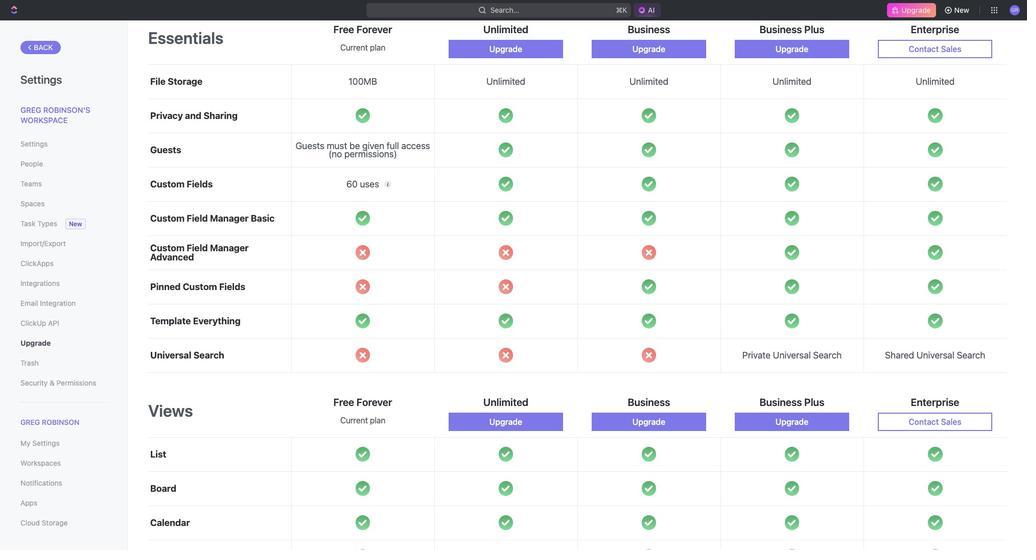 Task type: locate. For each thing, give the bounding box(es) containing it.
1 vertical spatial free forever
[[334, 397, 392, 408]]

settings
[[20, 73, 62, 86], [20, 140, 48, 148], [32, 439, 60, 448]]

2 free from the top
[[334, 397, 354, 408]]

fields
[[187, 179, 213, 189], [219, 282, 245, 292]]

0 vertical spatial upgrade link
[[888, 3, 936, 17]]

fields up custom field manager basic
[[187, 179, 213, 189]]

integrations
[[20, 279, 60, 288]]

0 vertical spatial settings
[[20, 73, 62, 86]]

1 current plan from the top
[[340, 43, 386, 52]]

field down custom field manager basic
[[187, 243, 208, 253]]

0 vertical spatial sales
[[942, 44, 962, 53]]

contact sales
[[909, 44, 962, 53], [909, 417, 962, 427]]

1 contact sales from the top
[[909, 44, 962, 53]]

2 horizontal spatial universal
[[917, 350, 955, 361]]

business
[[628, 23, 671, 35], [760, 23, 802, 35], [628, 397, 671, 408], [760, 397, 802, 408]]

business plus for views
[[760, 397, 825, 408]]

0 vertical spatial new
[[955, 6, 970, 14]]

(no
[[329, 149, 342, 159]]

0 vertical spatial plus
[[805, 23, 825, 35]]

universal
[[150, 350, 191, 361], [773, 350, 811, 361], [917, 350, 955, 361]]

greg
[[20, 105, 41, 115], [20, 418, 40, 427]]

0 vertical spatial current
[[340, 43, 368, 52]]

free forever for views
[[334, 397, 392, 408]]

greg up workspace
[[20, 105, 41, 115]]

0 vertical spatial manager
[[210, 213, 249, 224]]

2 manager from the top
[[210, 243, 249, 253]]

close image
[[356, 246, 370, 260], [356, 348, 370, 363], [499, 348, 513, 363], [642, 348, 657, 363]]

2 enterprise from the top
[[911, 397, 960, 408]]

1 vertical spatial field
[[187, 243, 208, 253]]

2 contact sales button from the top
[[878, 413, 993, 431]]

and
[[185, 110, 202, 121]]

1 vertical spatial plus
[[805, 397, 825, 408]]

storage right file
[[168, 76, 203, 87]]

1 free forever from the top
[[334, 23, 392, 35]]

types
[[37, 219, 57, 228]]

field inside custom field manager advanced
[[187, 243, 208, 253]]

1 contact sales button from the top
[[878, 40, 993, 58]]

check image
[[499, 109, 513, 123], [642, 143, 657, 157], [642, 177, 657, 192], [928, 177, 943, 192], [356, 211, 370, 226], [499, 211, 513, 226], [928, 211, 943, 226], [928, 246, 943, 260], [642, 280, 657, 294], [499, 314, 513, 329], [928, 314, 943, 329], [499, 448, 513, 462], [642, 448, 657, 462], [785, 482, 800, 496], [356, 516, 370, 531], [499, 516, 513, 531], [785, 516, 800, 531]]

guests for guests
[[150, 144, 181, 155]]

search
[[194, 350, 224, 361], [814, 350, 842, 361], [957, 350, 986, 361]]

1 vertical spatial new
[[69, 220, 82, 228]]

1 vertical spatial forever
[[357, 397, 392, 408]]

contact sales for essentials
[[909, 44, 962, 53]]

2 contact from the top
[[909, 417, 939, 427]]

guests down privacy
[[150, 144, 181, 155]]

1 vertical spatial contact sales button
[[878, 413, 993, 431]]

enterprise down shared universal search
[[911, 397, 960, 408]]

contact for views
[[909, 417, 939, 427]]

⌘k
[[616, 6, 627, 14]]

robinson
[[42, 418, 79, 427]]

security & permissions
[[20, 379, 96, 388]]

1 vertical spatial manager
[[210, 243, 249, 253]]

close image
[[499, 246, 513, 260], [642, 246, 657, 260], [356, 280, 370, 294], [499, 280, 513, 294]]

1 vertical spatial fields
[[219, 282, 245, 292]]

2 greg from the top
[[20, 418, 40, 427]]

permissions)
[[345, 149, 397, 159]]

0 horizontal spatial universal
[[150, 350, 191, 361]]

upgrade
[[902, 6, 931, 14], [490, 44, 523, 53], [633, 44, 666, 53], [776, 44, 809, 53], [20, 339, 51, 348], [490, 417, 523, 427], [633, 417, 666, 427], [776, 417, 809, 427]]

0 vertical spatial greg
[[20, 105, 41, 115]]

universal for private universal search
[[773, 350, 811, 361]]

my settings
[[20, 439, 60, 448]]

upgrade link left new button
[[888, 3, 936, 17]]

0 vertical spatial contact sales button
[[878, 40, 993, 58]]

2 contact sales from the top
[[909, 417, 962, 427]]

0 horizontal spatial new
[[69, 220, 82, 228]]

1 horizontal spatial new
[[955, 6, 970, 14]]

fields up everything
[[219, 282, 245, 292]]

check image
[[356, 109, 370, 123], [642, 109, 657, 123], [785, 109, 800, 123], [928, 109, 943, 123], [499, 143, 513, 157], [785, 143, 800, 157], [928, 143, 943, 157], [499, 177, 513, 192], [785, 177, 800, 192], [642, 211, 657, 226], [785, 211, 800, 226], [785, 246, 800, 260], [785, 280, 800, 294], [928, 280, 943, 294], [356, 314, 370, 329], [642, 314, 657, 329], [785, 314, 800, 329], [356, 448, 370, 462], [785, 448, 800, 462], [928, 448, 943, 462], [356, 482, 370, 496], [499, 482, 513, 496], [642, 482, 657, 496], [928, 482, 943, 496], [642, 516, 657, 531], [928, 516, 943, 531]]

free for essentials
[[334, 23, 354, 35]]

manager for basic
[[210, 213, 249, 224]]

0 horizontal spatial search
[[194, 350, 224, 361]]

new
[[955, 6, 970, 14], [69, 220, 82, 228]]

plan for views
[[370, 416, 386, 425]]

free
[[334, 23, 354, 35], [334, 397, 354, 408]]

upgrade link up trash link
[[20, 335, 107, 352]]

1 plan from the top
[[370, 43, 386, 52]]

enterprise down new button
[[911, 23, 960, 35]]

2 vertical spatial settings
[[32, 439, 60, 448]]

1 horizontal spatial guests
[[296, 140, 325, 151]]

0 vertical spatial field
[[187, 213, 208, 224]]

1 horizontal spatial universal
[[773, 350, 811, 361]]

trash link
[[20, 355, 107, 372]]

1 business plus from the top
[[760, 23, 825, 35]]

0 vertical spatial enterprise
[[911, 23, 960, 35]]

universal right shared
[[917, 350, 955, 361]]

settings right my
[[32, 439, 60, 448]]

1 vertical spatial current plan
[[340, 416, 386, 425]]

2 forever from the top
[[357, 397, 392, 408]]

current
[[340, 43, 368, 52], [340, 416, 368, 425]]

current plan for views
[[340, 416, 386, 425]]

storage down apps link
[[42, 519, 68, 528]]

manager left basic
[[210, 213, 249, 224]]

business plus
[[760, 23, 825, 35], [760, 397, 825, 408]]

1 sales from the top
[[942, 44, 962, 53]]

2 search from the left
[[814, 350, 842, 361]]

1 manager from the top
[[210, 213, 249, 224]]

0 vertical spatial plan
[[370, 43, 386, 52]]

1 contact from the top
[[909, 44, 939, 53]]

1 vertical spatial contact sales
[[909, 417, 962, 427]]

1 vertical spatial business plus
[[760, 397, 825, 408]]

list
[[150, 449, 166, 460]]

universal right private
[[773, 350, 811, 361]]

forever
[[357, 23, 392, 35], [357, 397, 392, 408]]

guests left (no
[[296, 140, 325, 151]]

settings link
[[20, 135, 107, 153]]

people link
[[20, 155, 107, 173]]

contact sales for views
[[909, 417, 962, 427]]

shared
[[886, 350, 915, 361]]

task
[[20, 219, 36, 228]]

2 plus from the top
[[805, 397, 825, 408]]

1 horizontal spatial search
[[814, 350, 842, 361]]

free for views
[[334, 397, 354, 408]]

manager
[[210, 213, 249, 224], [210, 243, 249, 253]]

2 free forever from the top
[[334, 397, 392, 408]]

2 plan from the top
[[370, 416, 386, 425]]

free forever
[[334, 23, 392, 35], [334, 397, 392, 408]]

field up custom field manager advanced
[[187, 213, 208, 224]]

business plus for essentials
[[760, 23, 825, 35]]

email integration link
[[20, 295, 107, 312]]

settings element
[[0, 20, 128, 551]]

people
[[20, 160, 43, 168]]

0 vertical spatial free forever
[[334, 23, 392, 35]]

enterprise for essentials
[[911, 23, 960, 35]]

spaces link
[[20, 195, 107, 213]]

0 vertical spatial current plan
[[340, 43, 386, 52]]

0 horizontal spatial fields
[[187, 179, 213, 189]]

0 vertical spatial storage
[[168, 76, 203, 87]]

current plan
[[340, 43, 386, 52], [340, 416, 386, 425]]

1 forever from the top
[[357, 23, 392, 35]]

greg up my
[[20, 418, 40, 427]]

0 vertical spatial free
[[334, 23, 354, 35]]

storage for cloud storage
[[42, 519, 68, 528]]

email
[[20, 299, 38, 308]]

2 current from the top
[[340, 416, 368, 425]]

2 horizontal spatial search
[[957, 350, 986, 361]]

0 vertical spatial forever
[[357, 23, 392, 35]]

universal down template
[[150, 350, 191, 361]]

greg robinson's workspace
[[20, 105, 90, 124]]

greg for greg robinson
[[20, 418, 40, 427]]

1 free from the top
[[334, 23, 354, 35]]

sharing
[[204, 110, 238, 121]]

storage
[[168, 76, 203, 87], [42, 519, 68, 528]]

greg inside greg robinson's workspace
[[20, 105, 41, 115]]

1 vertical spatial sales
[[942, 417, 962, 427]]

1 plus from the top
[[805, 23, 825, 35]]

notifications link
[[20, 475, 107, 492]]

1 vertical spatial plan
[[370, 416, 386, 425]]

guests
[[296, 140, 325, 151], [150, 144, 181, 155]]

1 vertical spatial settings
[[20, 140, 48, 148]]

manager down custom field manager basic
[[210, 243, 249, 253]]

cloud storage link
[[20, 515, 107, 532]]

plan
[[370, 43, 386, 52], [370, 416, 386, 425]]

custom inside custom field manager advanced
[[150, 243, 185, 253]]

2 business plus from the top
[[760, 397, 825, 408]]

storage inside cloud storage link
[[42, 519, 68, 528]]

1 vertical spatial current
[[340, 416, 368, 425]]

3 search from the left
[[957, 350, 986, 361]]

contact
[[909, 44, 939, 53], [909, 417, 939, 427]]

search...
[[490, 6, 520, 14]]

1 enterprise from the top
[[911, 23, 960, 35]]

1 greg from the top
[[20, 105, 41, 115]]

1 horizontal spatial storage
[[168, 76, 203, 87]]

custom fields
[[150, 179, 213, 189]]

2 sales from the top
[[942, 417, 962, 427]]

teams link
[[20, 175, 107, 193]]

plus for essentials
[[805, 23, 825, 35]]

clickup
[[20, 319, 46, 328]]

upgrade button
[[449, 40, 563, 58], [592, 40, 707, 58], [735, 40, 850, 58], [449, 413, 563, 431], [592, 413, 707, 431], [735, 413, 850, 431]]

current plan for essentials
[[340, 43, 386, 52]]

new inside button
[[955, 6, 970, 14]]

1 vertical spatial greg
[[20, 418, 40, 427]]

3 universal from the left
[[917, 350, 955, 361]]

0 vertical spatial business plus
[[760, 23, 825, 35]]

contact sales button for views
[[878, 413, 993, 431]]

0 vertical spatial contact sales
[[909, 44, 962, 53]]

1 vertical spatial upgrade link
[[20, 335, 107, 352]]

0 horizontal spatial guests
[[150, 144, 181, 155]]

2 current plan from the top
[[340, 416, 386, 425]]

0 horizontal spatial storage
[[42, 519, 68, 528]]

0 horizontal spatial upgrade link
[[20, 335, 107, 352]]

1 vertical spatial enterprise
[[911, 397, 960, 408]]

1 field from the top
[[187, 213, 208, 224]]

1 vertical spatial free
[[334, 397, 354, 408]]

2 field from the top
[[187, 243, 208, 253]]

1 universal from the left
[[150, 350, 191, 361]]

guests inside guests must be given full access (no permissions)
[[296, 140, 325, 151]]

plan for essentials
[[370, 43, 386, 52]]

custom
[[150, 179, 185, 189], [150, 213, 185, 224], [150, 243, 185, 253], [183, 282, 217, 292]]

settings up people
[[20, 140, 48, 148]]

60 uses
[[347, 179, 379, 189]]

sales
[[942, 44, 962, 53], [942, 417, 962, 427]]

1 current from the top
[[340, 43, 368, 52]]

private universal search
[[743, 350, 842, 361]]

1 horizontal spatial upgrade link
[[888, 3, 936, 17]]

new button
[[941, 2, 976, 18]]

robinson's
[[43, 105, 90, 115]]

shared universal search
[[886, 350, 986, 361]]

clickapps
[[20, 259, 54, 268]]

1 vertical spatial contact
[[909, 417, 939, 427]]

manager inside custom field manager advanced
[[210, 243, 249, 253]]

settings down back link
[[20, 73, 62, 86]]

0 vertical spatial contact
[[909, 44, 939, 53]]

free forever for essentials
[[334, 23, 392, 35]]

1 search from the left
[[194, 350, 224, 361]]

guests must be given full access (no permissions)
[[296, 140, 430, 159]]

1 vertical spatial storage
[[42, 519, 68, 528]]

field
[[187, 213, 208, 224], [187, 243, 208, 253]]

2 universal from the left
[[773, 350, 811, 361]]



Task type: describe. For each thing, give the bounding box(es) containing it.
private
[[743, 350, 771, 361]]

teams
[[20, 179, 42, 188]]

ai
[[648, 6, 655, 14]]

clickup api link
[[20, 315, 107, 332]]

privacy and sharing
[[150, 110, 238, 121]]

uses
[[360, 179, 379, 189]]

custom field manager basic
[[150, 213, 275, 224]]

gr
[[1012, 7, 1019, 13]]

email integration
[[20, 299, 76, 308]]

workspaces
[[20, 459, 61, 468]]

back link
[[20, 41, 61, 54]]

manager for advanced
[[210, 243, 249, 253]]

workspace
[[20, 115, 68, 124]]

custom for custom field manager advanced
[[150, 243, 185, 253]]

field for basic
[[187, 213, 208, 224]]

search for private universal search
[[814, 350, 842, 361]]

greg robinson
[[20, 418, 79, 427]]

clickup api
[[20, 319, 59, 328]]

cloud storage
[[20, 519, 68, 528]]

must
[[327, 140, 347, 151]]

spaces
[[20, 199, 45, 208]]

custom for custom field manager basic
[[150, 213, 185, 224]]

pinned custom fields
[[150, 282, 245, 292]]

given
[[362, 140, 385, 151]]

security & permissions link
[[20, 375, 107, 392]]

search for shared universal search
[[957, 350, 986, 361]]

essentials
[[148, 28, 224, 48]]

guests for guests must be given full access (no permissions)
[[296, 140, 325, 151]]

advanced
[[150, 252, 194, 263]]

greg for greg robinson's workspace
[[20, 105, 41, 115]]

everything
[[193, 316, 241, 326]]

100mb
[[349, 76, 377, 87]]

template everything
[[150, 316, 241, 326]]

full
[[387, 140, 399, 151]]

my settings link
[[20, 435, 107, 453]]

apps
[[20, 499, 37, 508]]

contact sales button for essentials
[[878, 40, 993, 58]]

cloud
[[20, 519, 40, 528]]

views
[[148, 401, 193, 421]]

enterprise for views
[[911, 397, 960, 408]]

gr button
[[1007, 2, 1024, 18]]

api
[[48, 319, 59, 328]]

clickapps link
[[20, 255, 107, 273]]

1 horizontal spatial fields
[[219, 282, 245, 292]]

custom for custom fields
[[150, 179, 185, 189]]

privacy
[[150, 110, 183, 121]]

calendar
[[150, 518, 190, 528]]

file storage
[[150, 76, 203, 87]]

template
[[150, 316, 191, 326]]

my
[[20, 439, 30, 448]]

current for essentials
[[340, 43, 368, 52]]

0 vertical spatial fields
[[187, 179, 213, 189]]

custom field manager advanced
[[150, 243, 249, 263]]

integrations link
[[20, 275, 107, 292]]

basic
[[251, 213, 275, 224]]

sales for essentials
[[942, 44, 962, 53]]

trash
[[20, 359, 39, 368]]

universal for shared universal search
[[917, 350, 955, 361]]

forever for essentials
[[357, 23, 392, 35]]

upgrade inside settings element
[[20, 339, 51, 348]]

storage for file storage
[[168, 76, 203, 87]]

contact for essentials
[[909, 44, 939, 53]]

60
[[347, 179, 358, 189]]

apps link
[[20, 495, 107, 512]]

current for views
[[340, 416, 368, 425]]

new inside settings element
[[69, 220, 82, 228]]

universal search
[[150, 350, 224, 361]]

task types
[[20, 219, 57, 228]]

back
[[34, 43, 53, 52]]

access
[[402, 140, 430, 151]]

import/export
[[20, 239, 66, 248]]

field for advanced
[[187, 243, 208, 253]]

pinned
[[150, 282, 181, 292]]

sales for views
[[942, 417, 962, 427]]

ai button
[[634, 3, 661, 17]]

notifications
[[20, 479, 62, 488]]

be
[[350, 140, 360, 151]]

permissions
[[57, 379, 96, 388]]

board
[[150, 483, 176, 494]]

integration
[[40, 299, 76, 308]]

&
[[50, 379, 55, 388]]

file
[[150, 76, 166, 87]]

plus for views
[[805, 397, 825, 408]]

forever for views
[[357, 397, 392, 408]]

security
[[20, 379, 48, 388]]

import/export link
[[20, 235, 107, 253]]

workspaces link
[[20, 455, 107, 473]]



Task type: vqa. For each thing, say whether or not it's contained in the screenshot.
the right fields
yes



